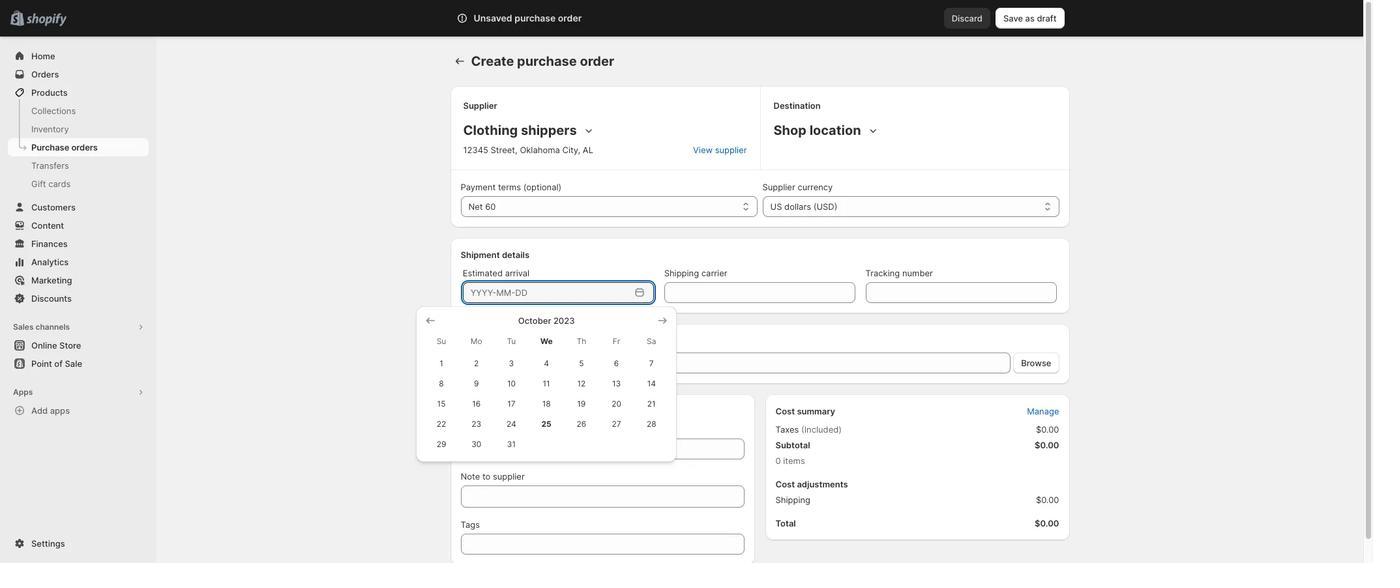Task type: describe. For each thing, give the bounding box(es) containing it.
purchase for create
[[517, 53, 577, 69]]

shopify image
[[26, 14, 67, 27]]

add for add apps
[[31, 406, 48, 416]]

monday element
[[459, 330, 494, 354]]

adjustments
[[797, 479, 848, 490]]

products link
[[8, 83, 149, 102]]

14 button
[[634, 374, 669, 394]]

cost for cost summary
[[776, 406, 795, 417]]

settings
[[31, 539, 65, 549]]

5 button
[[564, 354, 599, 374]]

9
[[474, 379, 479, 389]]

0 horizontal spatial supplier
[[493, 472, 525, 482]]

finances
[[31, 239, 68, 249]]

october 2023
[[518, 316, 575, 326]]

shipping carrier
[[664, 268, 728, 278]]

create
[[471, 53, 514, 69]]

Estimated arrival text field
[[463, 282, 630, 303]]

sales
[[13, 322, 34, 332]]

12345
[[463, 145, 488, 155]]

us dollars (usd)
[[771, 202, 838, 212]]

purchase orders link
[[8, 138, 149, 157]]

16
[[472, 399, 481, 409]]

add for add products
[[461, 336, 477, 346]]

cost for cost adjustments
[[776, 479, 795, 490]]

destination
[[774, 100, 821, 111]]

add products
[[461, 336, 516, 346]]

27
[[612, 419, 621, 429]]

20
[[612, 399, 622, 409]]

22 button
[[424, 414, 459, 434]]

24 button
[[494, 414, 529, 434]]

Tracking number text field
[[866, 282, 1057, 303]]

cost summary
[[776, 406, 836, 417]]

sales channels
[[13, 322, 70, 332]]

details for additional details
[[505, 406, 532, 417]]

terms
[[498, 182, 521, 192]]

15 button
[[424, 394, 459, 414]]

dollars
[[785, 202, 811, 212]]

clothing
[[463, 123, 518, 138]]

point of sale link
[[8, 355, 149, 373]]

reference
[[461, 425, 501, 435]]

(usd)
[[814, 202, 838, 212]]

tracking number
[[866, 268, 933, 278]]

note to supplier
[[461, 472, 525, 482]]

browse button
[[1014, 353, 1060, 374]]

28
[[647, 419, 657, 429]]

6 button
[[599, 354, 634, 374]]

purchase for unsaved
[[515, 12, 556, 23]]

subtotal
[[776, 440, 810, 451]]

saturday element
[[634, 330, 669, 354]]

location
[[810, 123, 861, 138]]

order for create purchase order
[[580, 53, 615, 69]]

products
[[31, 87, 68, 98]]

22
[[437, 419, 446, 429]]

oklahoma
[[520, 145, 560, 155]]

save as draft
[[1004, 13, 1057, 23]]

supplier inside view supplier dropdown button
[[715, 145, 747, 155]]

customers link
[[8, 198, 149, 217]]

25 button
[[529, 414, 564, 434]]

12345 street, oklahoma city, al
[[463, 145, 593, 155]]

26
[[577, 419, 586, 429]]

net 60
[[469, 202, 496, 212]]

orders link
[[8, 65, 149, 83]]

3 button
[[494, 354, 529, 374]]

draft
[[1037, 13, 1057, 23]]

content
[[31, 220, 64, 231]]

gift
[[31, 179, 46, 189]]

12
[[577, 379, 586, 389]]

currency
[[798, 182, 833, 192]]

(included)
[[802, 425, 842, 435]]

15
[[437, 399, 446, 409]]

1 button
[[424, 354, 459, 374]]

shipping for shipping
[[776, 495, 811, 505]]

Tags text field
[[461, 534, 745, 555]]

carrier
[[702, 268, 728, 278]]

18
[[542, 399, 551, 409]]

1
[[440, 359, 443, 369]]

25
[[542, 419, 552, 429]]

number for tracking number
[[903, 268, 933, 278]]

shop location
[[774, 123, 861, 138]]

28 button
[[634, 414, 669, 434]]

17
[[508, 399, 516, 409]]

browse
[[1022, 358, 1052, 369]]

apps
[[50, 406, 70, 416]]

21
[[648, 399, 656, 409]]

finances link
[[8, 235, 149, 253]]

collections link
[[8, 102, 149, 120]]

sales channels button
[[8, 318, 149, 337]]

Search products text field
[[487, 353, 1011, 374]]

orders
[[71, 142, 98, 153]]

su
[[437, 337, 446, 346]]

29 button
[[424, 434, 459, 455]]

purchase orders
[[31, 142, 98, 153]]

7
[[650, 359, 654, 369]]

$0.00 for total
[[1035, 519, 1060, 529]]

view supplier
[[693, 145, 747, 155]]

apps button
[[8, 384, 149, 402]]

gift cards
[[31, 179, 71, 189]]

0 items
[[776, 456, 805, 466]]

cards
[[48, 179, 71, 189]]

summary
[[797, 406, 836, 417]]



Task type: vqa. For each thing, say whether or not it's contained in the screenshot.
⌘ K
no



Task type: locate. For each thing, give the bounding box(es) containing it.
manage button
[[1020, 402, 1067, 421]]

point
[[31, 359, 52, 369]]

order for unsaved purchase order
[[558, 12, 582, 23]]

details up 24 at the left bottom
[[505, 406, 532, 417]]

tags
[[461, 520, 480, 530]]

products
[[480, 336, 516, 346]]

supplier right to
[[493, 472, 525, 482]]

clothing shippers
[[463, 123, 577, 138]]

Reference number text field
[[461, 439, 745, 460]]

sale
[[65, 359, 82, 369]]

point of sale
[[31, 359, 82, 369]]

8
[[439, 379, 444, 389]]

shipping down cost adjustments
[[776, 495, 811, 505]]

1 vertical spatial order
[[580, 53, 615, 69]]

shippers
[[521, 123, 577, 138]]

apps
[[13, 387, 33, 397]]

view supplier button
[[686, 141, 755, 159]]

20 button
[[599, 394, 634, 414]]

save as draft button
[[996, 8, 1065, 29]]

home
[[31, 51, 55, 61]]

additional
[[461, 406, 503, 417]]

1 vertical spatial number
[[504, 425, 534, 435]]

13
[[612, 379, 621, 389]]

29
[[437, 440, 446, 449]]

1 vertical spatial shipping
[[776, 495, 811, 505]]

shipping left carrier
[[664, 268, 699, 278]]

taxes (included)
[[776, 425, 842, 435]]

purchase right 'unsaved'
[[515, 12, 556, 23]]

content link
[[8, 217, 149, 235]]

search
[[514, 13, 542, 23]]

1 horizontal spatial supplier
[[763, 182, 796, 192]]

add
[[461, 336, 477, 346], [31, 406, 48, 416]]

(optional)
[[524, 182, 562, 192]]

supplier for supplier currency
[[763, 182, 796, 192]]

shop location button
[[771, 120, 882, 141]]

1 vertical spatial cost
[[776, 479, 795, 490]]

net
[[469, 202, 483, 212]]

al
[[583, 145, 593, 155]]

settings link
[[8, 535, 149, 553]]

purchase
[[31, 142, 69, 153]]

0 vertical spatial purchase
[[515, 12, 556, 23]]

19
[[577, 399, 586, 409]]

1 vertical spatial supplier
[[493, 472, 525, 482]]

cost down 0 items
[[776, 479, 795, 490]]

grid
[[424, 314, 669, 455]]

2
[[474, 359, 479, 369]]

shipping
[[664, 268, 699, 278], [776, 495, 811, 505]]

tuesday element
[[494, 330, 529, 354]]

5
[[579, 359, 584, 369]]

23 button
[[459, 414, 494, 434]]

additional details
[[461, 406, 532, 417]]

13 button
[[599, 374, 634, 394]]

30 button
[[459, 434, 494, 455]]

6
[[614, 359, 619, 369]]

supplier right view
[[715, 145, 747, 155]]

channels
[[36, 322, 70, 332]]

add up 2 button
[[461, 336, 477, 346]]

4
[[544, 359, 549, 369]]

31 button
[[494, 434, 529, 455]]

we
[[540, 337, 553, 346]]

1 horizontal spatial add
[[461, 336, 477, 346]]

view
[[693, 145, 713, 155]]

12 button
[[564, 374, 599, 394]]

Shipping carrier text field
[[664, 282, 855, 303]]

supplier up 'us'
[[763, 182, 796, 192]]

0 vertical spatial add
[[461, 336, 477, 346]]

shop
[[774, 123, 807, 138]]

1 horizontal spatial supplier
[[715, 145, 747, 155]]

add left apps
[[31, 406, 48, 416]]

marketing
[[31, 275, 72, 286]]

items
[[784, 456, 805, 466]]

2 cost from the top
[[776, 479, 795, 490]]

0 horizontal spatial add
[[31, 406, 48, 416]]

cost up taxes
[[776, 406, 795, 417]]

tu
[[507, 337, 516, 346]]

number for reference number
[[504, 425, 534, 435]]

number up 31
[[504, 425, 534, 435]]

0 vertical spatial shipping
[[664, 268, 699, 278]]

0 horizontal spatial number
[[504, 425, 534, 435]]

cost
[[776, 406, 795, 417], [776, 479, 795, 490]]

1 vertical spatial purchase
[[517, 53, 577, 69]]

18 button
[[529, 394, 564, 414]]

21 button
[[634, 394, 669, 414]]

inventory
[[31, 124, 69, 134]]

2023
[[554, 316, 575, 326]]

Note to supplier text field
[[461, 486, 745, 508]]

0 horizontal spatial supplier
[[463, 100, 497, 111]]

0 vertical spatial supplier
[[463, 100, 497, 111]]

supplier for supplier
[[463, 100, 497, 111]]

0 horizontal spatial shipping
[[664, 268, 699, 278]]

discard
[[952, 13, 983, 23]]

$0.00 for shipping
[[1036, 495, 1060, 505]]

$0.00 for subtotal
[[1035, 440, 1060, 451]]

add apps button
[[8, 402, 149, 420]]

1 vertical spatial supplier
[[763, 182, 796, 192]]

shipping for shipping carrier
[[664, 268, 699, 278]]

clothing shippers button
[[461, 120, 598, 141]]

supplier up "clothing"
[[463, 100, 497, 111]]

inventory link
[[8, 120, 149, 138]]

16 button
[[459, 394, 494, 414]]

online store button
[[0, 337, 157, 355]]

cost adjustments
[[776, 479, 848, 490]]

grid containing october
[[424, 314, 669, 455]]

0 vertical spatial cost
[[776, 406, 795, 417]]

details up arrival
[[502, 250, 530, 260]]

gift cards link
[[8, 175, 149, 193]]

store
[[59, 340, 81, 351]]

wednesday element
[[529, 330, 564, 354]]

0 vertical spatial supplier
[[715, 145, 747, 155]]

thursday element
[[564, 330, 599, 354]]

purchase
[[515, 12, 556, 23], [517, 53, 577, 69]]

taxes
[[776, 425, 799, 435]]

30
[[472, 440, 482, 449]]

unsaved purchase order
[[474, 12, 582, 23]]

us
[[771, 202, 782, 212]]

number right tracking
[[903, 268, 933, 278]]

1 vertical spatial details
[[505, 406, 532, 417]]

1 vertical spatial add
[[31, 406, 48, 416]]

1 cost from the top
[[776, 406, 795, 417]]

details for shipment details
[[502, 250, 530, 260]]

31
[[507, 440, 516, 449]]

10
[[507, 379, 516, 389]]

arrival
[[505, 268, 530, 278]]

1 horizontal spatial number
[[903, 268, 933, 278]]

mo
[[471, 337, 482, 346]]

add inside button
[[31, 406, 48, 416]]

1 horizontal spatial shipping
[[776, 495, 811, 505]]

0 vertical spatial number
[[903, 268, 933, 278]]

0 vertical spatial order
[[558, 12, 582, 23]]

details
[[502, 250, 530, 260], [505, 406, 532, 417]]

11 button
[[529, 374, 564, 394]]

analytics
[[31, 257, 69, 267]]

friday element
[[599, 330, 634, 354]]

purchase down search
[[517, 53, 577, 69]]

0 vertical spatial details
[[502, 250, 530, 260]]

9 button
[[459, 374, 494, 394]]

sunday element
[[424, 330, 459, 354]]

add apps
[[31, 406, 70, 416]]



